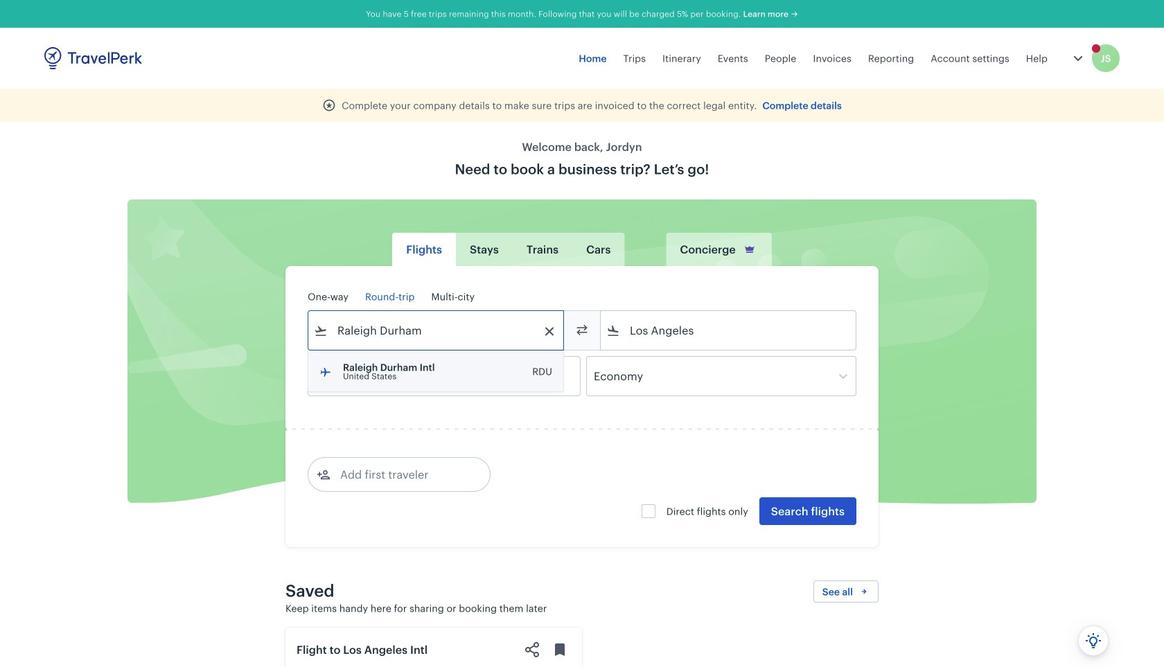 Task type: locate. For each thing, give the bounding box(es) containing it.
To search field
[[620, 319, 838, 342]]

Depart text field
[[328, 357, 400, 396]]

Return text field
[[410, 357, 482, 396]]

Add first traveler search field
[[330, 464, 475, 486]]



Task type: describe. For each thing, give the bounding box(es) containing it.
From search field
[[328, 319, 545, 342]]



Task type: vqa. For each thing, say whether or not it's contained in the screenshot.
british airways ICON
no



